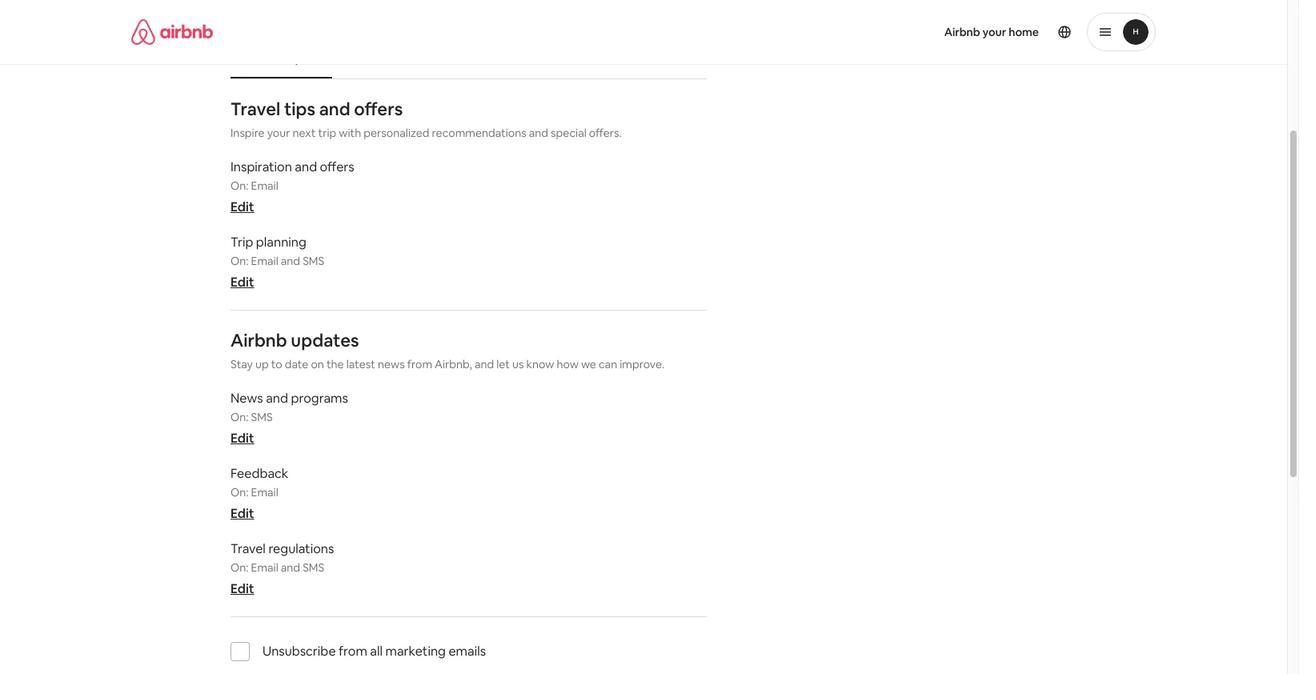 Task type: describe. For each thing, give the bounding box(es) containing it.
edit button for trip
[[231, 274, 254, 291]]

and left special
[[529, 126, 548, 140]]

offers.
[[589, 126, 622, 140]]

planning
[[256, 234, 306, 251]]

on: inside feedback on: email edit
[[231, 485, 249, 500]]

on: inside inspiration and offers on: email edit
[[231, 179, 249, 193]]

date
[[285, 357, 308, 371]]

email inside feedback on: email edit
[[251, 485, 278, 500]]

stay
[[231, 357, 253, 371]]

sms for regulations
[[303, 560, 324, 575]]

your inside "profile" element
[[983, 25, 1006, 39]]

unsubscribe from all marketing emails
[[263, 643, 486, 660]]

marketing
[[385, 643, 446, 660]]

to
[[271, 357, 282, 371]]

email inside trip planning on: email and sms edit
[[251, 254, 278, 268]]

airbnb updates stay up to date on the latest news from airbnb, and let us know how we can improve.
[[231, 329, 665, 371]]

your inside travel tips and offers inspire your next trip with personalized recommendations and special offers.
[[267, 126, 290, 140]]

recommendations
[[432, 126, 527, 140]]

how
[[557, 357, 579, 371]]

0 horizontal spatial from
[[339, 643, 367, 660]]

travel tips and offers inspire your next trip with personalized recommendations and special offers.
[[231, 98, 622, 140]]

and inside inspiration and offers on: email edit
[[295, 159, 317, 175]]

airbnb your home
[[944, 25, 1039, 39]]

and up trip
[[319, 98, 350, 120]]

from inside airbnb updates stay up to date on the latest news from airbnb, and let us know how we can improve.
[[407, 357, 432, 371]]

emails
[[449, 643, 486, 660]]

airbnb,
[[435, 357, 472, 371]]

offers inside travel tips and offers inspire your next trip with personalized recommendations and special offers.
[[354, 98, 403, 120]]

us
[[512, 357, 524, 371]]

unsubscribe
[[263, 643, 336, 660]]

with
[[339, 126, 361, 140]]

trip
[[231, 234, 253, 251]]

inspiration
[[231, 159, 292, 175]]

travel for regulations
[[231, 540, 266, 557]]

edit inside travel regulations on: email and sms edit
[[231, 580, 254, 597]]

sms inside news and programs on: sms edit
[[251, 410, 273, 424]]

edit button for news
[[231, 430, 254, 447]]

offers inside inspiration and offers on: email edit
[[320, 159, 354, 175]]

and inside travel regulations on: email and sms edit
[[281, 560, 300, 575]]

account
[[353, 51, 398, 66]]

news
[[231, 390, 263, 407]]

tips
[[284, 98, 315, 120]]

edit inside inspiration and offers on: email edit
[[231, 199, 254, 215]]

account button
[[345, 43, 406, 74]]

offers and updates tab panel
[[231, 98, 707, 674]]

edit button for travel
[[231, 580, 254, 597]]

profile element
[[663, 0, 1156, 64]]

feedback
[[231, 465, 288, 482]]

on: inside trip planning on: email and sms edit
[[231, 254, 249, 268]]

and inside airbnb updates stay up to date on the latest news from airbnb, and let us know how we can improve.
[[475, 357, 494, 371]]

airbnb for updates
[[231, 329, 287, 351]]

inspire
[[231, 126, 265, 140]]

on
[[311, 357, 324, 371]]

offers
[[231, 51, 264, 66]]



Task type: vqa. For each thing, say whether or not it's contained in the screenshot.


Task type: locate. For each thing, give the bounding box(es) containing it.
4 on: from the top
[[231, 485, 249, 500]]

email inside inspiration and offers on: email edit
[[251, 179, 278, 193]]

edit inside trip planning on: email and sms edit
[[231, 274, 254, 291]]

airbnb inside airbnb updates stay up to date on the latest news from airbnb, and let us know how we can improve.
[[231, 329, 287, 351]]

travel left regulations on the left of the page
[[231, 540, 266, 557]]

0 horizontal spatial airbnb
[[231, 329, 287, 351]]

5 edit from the top
[[231, 580, 254, 597]]

on: down trip
[[231, 254, 249, 268]]

1 horizontal spatial from
[[407, 357, 432, 371]]

airbnb your home link
[[935, 15, 1049, 49]]

home
[[1009, 25, 1039, 39]]

travel inside travel tips and offers inspire your next trip with personalized recommendations and special offers.
[[231, 98, 280, 120]]

5 edit button from the top
[[231, 580, 254, 597]]

on: inside news and programs on: sms edit
[[231, 410, 249, 424]]

travel up inspire
[[231, 98, 280, 120]]

know
[[526, 357, 554, 371]]

and down planning
[[281, 254, 300, 268]]

0 vertical spatial sms
[[303, 254, 324, 268]]

edit inside news and programs on: sms edit
[[231, 430, 254, 447]]

and down next
[[295, 159, 317, 175]]

let
[[497, 357, 510, 371]]

from right news at the left of page
[[407, 357, 432, 371]]

and inside button
[[266, 51, 286, 66]]

1 edit from the top
[[231, 199, 254, 215]]

travel regulations on: email and sms edit
[[231, 540, 334, 597]]

personalized
[[364, 126, 430, 140]]

sms inside trip planning on: email and sms edit
[[303, 254, 324, 268]]

and
[[266, 51, 286, 66], [319, 98, 350, 120], [529, 126, 548, 140], [295, 159, 317, 175], [281, 254, 300, 268], [475, 357, 494, 371], [266, 390, 288, 407], [281, 560, 300, 575]]

sms for planning
[[303, 254, 324, 268]]

1 vertical spatial from
[[339, 643, 367, 660]]

from left all
[[339, 643, 367, 660]]

offers and updates button
[[223, 43, 340, 74]]

2 edit button from the top
[[231, 274, 254, 291]]

email down feedback
[[251, 485, 278, 500]]

offers down trip
[[320, 159, 354, 175]]

0 vertical spatial airbnb
[[944, 25, 980, 39]]

from
[[407, 357, 432, 371], [339, 643, 367, 660]]

2 vertical spatial sms
[[303, 560, 324, 575]]

email inside travel regulations on: email and sms edit
[[251, 560, 278, 575]]

updates inside airbnb updates stay up to date on the latest news from airbnb, and let us know how we can improve.
[[291, 329, 359, 351]]

edit button for feedback
[[231, 505, 254, 522]]

all
[[370, 643, 383, 660]]

group
[[231, 0, 707, 22]]

2 email from the top
[[251, 254, 278, 268]]

email down planning
[[251, 254, 278, 268]]

0 vertical spatial offers
[[354, 98, 403, 120]]

updates
[[289, 51, 332, 66], [291, 329, 359, 351]]

and inside trip planning on: email and sms edit
[[281, 254, 300, 268]]

5 on: from the top
[[231, 560, 249, 575]]

sms
[[303, 254, 324, 268], [251, 410, 273, 424], [303, 560, 324, 575]]

on: inside travel regulations on: email and sms edit
[[231, 560, 249, 575]]

2 edit from the top
[[231, 274, 254, 291]]

programs
[[291, 390, 348, 407]]

3 email from the top
[[251, 485, 278, 500]]

tab list containing offers and updates
[[223, 38, 707, 78]]

sms down planning
[[303, 254, 324, 268]]

your left next
[[267, 126, 290, 140]]

1 horizontal spatial your
[[983, 25, 1006, 39]]

email down inspiration
[[251, 179, 278, 193]]

travel inside travel regulations on: email and sms edit
[[231, 540, 266, 557]]

2 on: from the top
[[231, 254, 249, 268]]

on: down inspiration
[[231, 179, 249, 193]]

we
[[581, 357, 596, 371]]

0 vertical spatial travel
[[231, 98, 280, 120]]

updates up on
[[291, 329, 359, 351]]

improve.
[[620, 357, 665, 371]]

edit
[[231, 199, 254, 215], [231, 274, 254, 291], [231, 430, 254, 447], [231, 505, 254, 522], [231, 580, 254, 597]]

1 vertical spatial updates
[[291, 329, 359, 351]]

0 vertical spatial your
[[983, 25, 1006, 39]]

sms inside travel regulations on: email and sms edit
[[303, 560, 324, 575]]

4 edit button from the top
[[231, 505, 254, 522]]

inspiration and offers on: email edit
[[231, 159, 354, 215]]

airbnb for your
[[944, 25, 980, 39]]

airbnb
[[944, 25, 980, 39], [231, 329, 287, 351]]

and left let
[[475, 357, 494, 371]]

up
[[255, 357, 269, 371]]

travel
[[231, 98, 280, 120], [231, 540, 266, 557]]

travel for tips
[[231, 98, 280, 120]]

news
[[378, 357, 405, 371]]

offers up 'personalized'
[[354, 98, 403, 120]]

0 vertical spatial updates
[[289, 51, 332, 66]]

regulations
[[268, 540, 334, 557]]

4 email from the top
[[251, 560, 278, 575]]

1 horizontal spatial airbnb
[[944, 25, 980, 39]]

sms down regulations on the left of the page
[[303, 560, 324, 575]]

3 on: from the top
[[231, 410, 249, 424]]

1 on: from the top
[[231, 179, 249, 193]]

0 horizontal spatial your
[[267, 126, 290, 140]]

and right news
[[266, 390, 288, 407]]

trip planning on: email and sms edit
[[231, 234, 324, 291]]

updates up tips
[[289, 51, 332, 66]]

edit button for inspiration
[[231, 199, 254, 215]]

on: down news
[[231, 410, 249, 424]]

airbnb left the home
[[944, 25, 980, 39]]

tab list
[[223, 38, 707, 78]]

notifications element
[[223, 38, 707, 674]]

trip
[[318, 126, 336, 140]]

special
[[551, 126, 587, 140]]

1 edit button from the top
[[231, 199, 254, 215]]

0 vertical spatial from
[[407, 357, 432, 371]]

2 travel from the top
[[231, 540, 266, 557]]

email down regulations on the left of the page
[[251, 560, 278, 575]]

latest
[[346, 357, 375, 371]]

1 travel from the top
[[231, 98, 280, 120]]

1 email from the top
[[251, 179, 278, 193]]

and inside news and programs on: sms edit
[[266, 390, 288, 407]]

updates inside the offers and updates button
[[289, 51, 332, 66]]

edit inside feedback on: email edit
[[231, 505, 254, 522]]

feedback on: email edit
[[231, 465, 288, 522]]

can
[[599, 357, 617, 371]]

on:
[[231, 179, 249, 193], [231, 254, 249, 268], [231, 410, 249, 424], [231, 485, 249, 500], [231, 560, 249, 575]]

and down regulations on the left of the page
[[281, 560, 300, 575]]

your
[[983, 25, 1006, 39], [267, 126, 290, 140]]

and right offers
[[266, 51, 286, 66]]

edit button
[[231, 199, 254, 215], [231, 274, 254, 291], [231, 430, 254, 447], [231, 505, 254, 522], [231, 580, 254, 597]]

on: down feedback
[[231, 485, 249, 500]]

the
[[327, 357, 344, 371]]

offers
[[354, 98, 403, 120], [320, 159, 354, 175]]

3 edit button from the top
[[231, 430, 254, 447]]

email
[[251, 179, 278, 193], [251, 254, 278, 268], [251, 485, 278, 500], [251, 560, 278, 575]]

airbnb up up
[[231, 329, 287, 351]]

next
[[293, 126, 316, 140]]

airbnb inside "profile" element
[[944, 25, 980, 39]]

1 vertical spatial airbnb
[[231, 329, 287, 351]]

1 vertical spatial offers
[[320, 159, 354, 175]]

1 vertical spatial your
[[267, 126, 290, 140]]

on: down feedback on: email edit
[[231, 560, 249, 575]]

sms down news
[[251, 410, 273, 424]]

1 vertical spatial sms
[[251, 410, 273, 424]]

4 edit from the top
[[231, 505, 254, 522]]

1 vertical spatial travel
[[231, 540, 266, 557]]

news and programs on: sms edit
[[231, 390, 348, 447]]

offers and updates
[[231, 51, 332, 66]]

your left the home
[[983, 25, 1006, 39]]

3 edit from the top
[[231, 430, 254, 447]]



